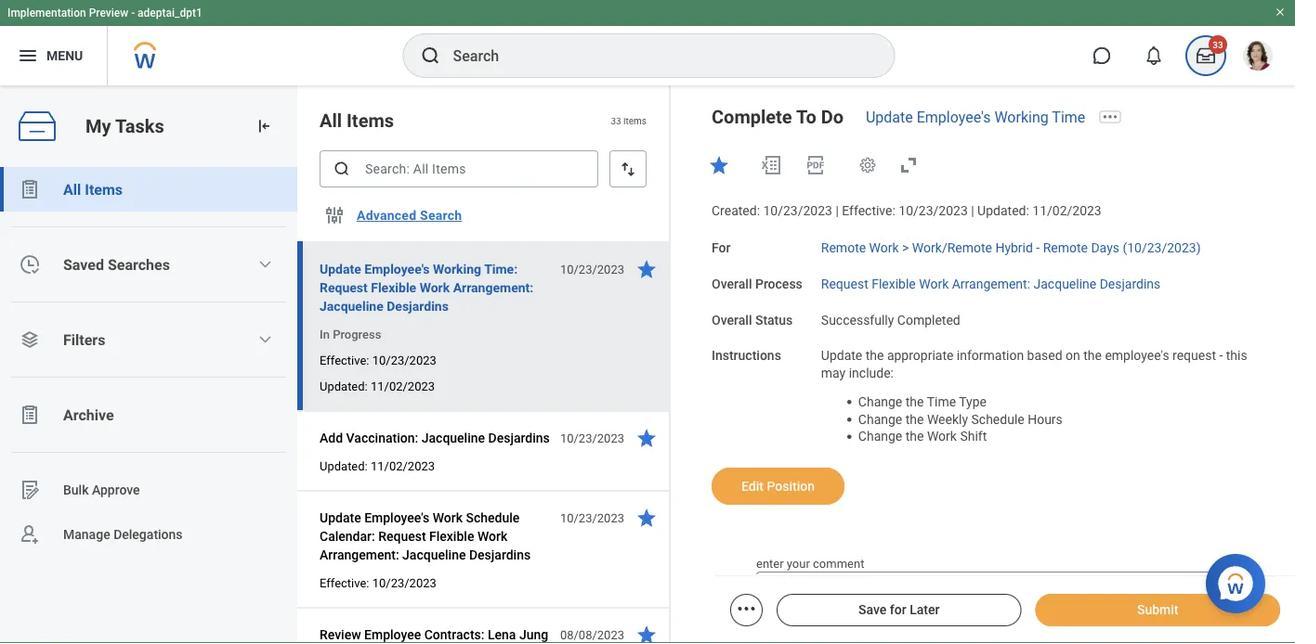 Task type: describe. For each thing, give the bounding box(es) containing it.
overall for overall process
[[712, 276, 752, 292]]

work inside update employee's working time: request flexible work arrangement: jacqueline desjardins
[[420, 280, 450, 295]]

items inside item list element
[[347, 110, 394, 131]]

employee
[[364, 628, 421, 643]]

edit position button
[[712, 468, 845, 505]]

clock check image
[[19, 254, 41, 276]]

33 for 33
[[1213, 39, 1223, 50]]

filters
[[63, 331, 105, 349]]

bulk approve
[[63, 483, 140, 498]]

working for time
[[994, 108, 1049, 126]]

1 effective: 10/23/2023 from the top
[[320, 354, 436, 367]]

Search Workday  search field
[[453, 35, 856, 76]]

jung
[[519, 628, 548, 643]]

searches
[[108, 256, 170, 274]]

hybrid
[[995, 240, 1033, 256]]

in
[[320, 327, 330, 341]]

my
[[85, 115, 111, 137]]

shift
[[960, 429, 987, 445]]

all items button
[[0, 167, 297, 212]]

2 effective: 10/23/2023 from the top
[[320, 576, 436, 590]]

justify image
[[17, 45, 39, 67]]

all inside item list element
[[320, 110, 342, 131]]

employee's
[[1105, 348, 1169, 364]]

progress
[[333, 327, 381, 341]]

menu
[[46, 48, 83, 63]]

complete
[[712, 106, 792, 128]]

may
[[821, 366, 846, 381]]

include:
[[849, 366, 894, 381]]

time inside change the time type change the weekly schedule hours change the work shift
[[927, 394, 956, 410]]

to
[[796, 106, 816, 128]]

0 vertical spatial star image
[[708, 154, 730, 177]]

delegations
[[113, 527, 183, 543]]

instructions
[[712, 348, 781, 364]]

items inside button
[[85, 181, 123, 198]]

item list element
[[297, 85, 671, 644]]

my tasks
[[85, 115, 164, 137]]

request flexible work arrangement: jacqueline desjardins link
[[821, 273, 1161, 292]]

remote work > work/remote hybrid - remote days (10/23/2023) link
[[821, 237, 1201, 256]]

weekly
[[927, 412, 968, 427]]

star image for 08/08/2023
[[635, 624, 658, 644]]

archive
[[63, 406, 114, 424]]

chevron down image for filters
[[258, 333, 273, 347]]

status
[[755, 312, 793, 328]]

enter your comment
[[756, 557, 864, 571]]

process
[[755, 276, 803, 292]]

days
[[1091, 240, 1119, 256]]

saved searches
[[63, 256, 170, 274]]

schedule inside "update employee's work schedule calendar: request flexible work arrangement: jacqueline desjardins"
[[466, 511, 520, 526]]

overall process
[[712, 276, 803, 292]]

bulk approve link
[[0, 468, 297, 513]]

comment
[[813, 557, 864, 571]]

save
[[859, 603, 887, 618]]

created:
[[712, 203, 760, 219]]

2 horizontal spatial flexible
[[872, 276, 916, 292]]

arrangement: inside update employee's working time: request flexible work arrangement: jacqueline desjardins
[[453, 280, 533, 295]]

in progress
[[320, 327, 381, 341]]

1 horizontal spatial -
[[1036, 240, 1040, 256]]

remote work > work/remote hybrid - remote days (10/23/2023)
[[821, 240, 1201, 256]]

edit position
[[741, 479, 815, 494]]

this
[[1226, 348, 1247, 364]]

overall status
[[712, 312, 793, 328]]

flexible inside update employee's working time: request flexible work arrangement: jacqueline desjardins
[[371, 280, 416, 295]]

jacqueline right 'vaccination:'
[[422, 431, 485, 446]]

implementation
[[7, 7, 86, 20]]

your
[[787, 557, 810, 571]]

star image for update employee's work schedule calendar: request flexible work arrangement: jacqueline desjardins
[[635, 507, 658, 530]]

information
[[957, 348, 1024, 364]]

request
[[1173, 348, 1216, 364]]

do
[[821, 106, 844, 128]]

change the time type change the weekly schedule hours change the work shift
[[858, 394, 1063, 445]]

profile logan mcneil image
[[1243, 41, 1273, 74]]

preview
[[89, 7, 128, 20]]

3 change from the top
[[858, 429, 902, 445]]

successfully completed
[[821, 312, 960, 328]]

transformation import image
[[255, 117, 273, 136]]

33 for 33 items
[[611, 115, 621, 126]]

(10/23/2023)
[[1123, 240, 1201, 256]]

archive button
[[0, 393, 297, 438]]

hours
[[1028, 412, 1063, 427]]

for
[[890, 603, 906, 618]]

export to excel image
[[760, 154, 782, 177]]

the left weekly
[[906, 412, 924, 427]]

star image for updated: 11/02/2023
[[635, 427, 658, 450]]

advanced search
[[357, 208, 462, 223]]

all inside button
[[63, 181, 81, 198]]

update employee's work schedule calendar: request flexible work arrangement: jacqueline desjardins button
[[320, 507, 550, 567]]

advanced
[[357, 208, 417, 223]]

close environment banner image
[[1275, 7, 1286, 18]]

update for update employee's work schedule calendar: request flexible work arrangement: jacqueline desjardins
[[320, 511, 361, 526]]

1 vertical spatial effective:
[[320, 354, 369, 367]]

save for later button
[[777, 595, 1022, 627]]

1 updated: 11/02/2023 from the top
[[320, 380, 435, 393]]

jacqueline inside "update employee's work schedule calendar: request flexible work arrangement: jacqueline desjardins"
[[402, 548, 466, 563]]

menu banner
[[0, 0, 1295, 85]]

contracts:
[[424, 628, 484, 643]]

- inside the update the appropriate information based on the employee's request - this may include:
[[1219, 348, 1223, 364]]

2 vertical spatial updated:
[[320, 459, 368, 473]]

fullscreen image
[[897, 154, 920, 177]]

clipboard image
[[19, 404, 41, 426]]

search
[[420, 208, 462, 223]]

update employee's work schedule calendar: request flexible work arrangement: jacqueline desjardins
[[320, 511, 531, 563]]

schedule inside change the time type change the weekly schedule hours change the work shift
[[971, 412, 1024, 427]]

items
[[623, 115, 647, 126]]

the right on
[[1084, 348, 1102, 364]]

bulk
[[63, 483, 89, 498]]

add vaccination: jacqueline desjardins button
[[320, 427, 550, 450]]

0 vertical spatial time
[[1052, 108, 1085, 126]]

for
[[712, 240, 731, 256]]

2 updated: 11/02/2023 from the top
[[320, 459, 435, 473]]

user plus image
[[19, 524, 41, 546]]

review employee contracts: lena jung button
[[320, 624, 550, 644]]

appropriate
[[887, 348, 954, 364]]

update employee's working time
[[866, 108, 1085, 126]]



Task type: vqa. For each thing, say whether or not it's contained in the screenshot.
Soon to the left
no



Task type: locate. For each thing, give the bounding box(es) containing it.
update up may
[[821, 348, 862, 364]]

updated: 11/02/2023 down 'vaccination:'
[[320, 459, 435, 473]]

the up include:
[[866, 348, 884, 364]]

sort image
[[619, 160, 637, 178]]

submit button
[[1035, 595, 1280, 627]]

1 change from the top
[[858, 394, 902, 410]]

edit
[[741, 479, 764, 494]]

2 vertical spatial effective:
[[320, 576, 369, 590]]

0 vertical spatial working
[[994, 108, 1049, 126]]

gear image
[[858, 156, 877, 175]]

1 horizontal spatial arrangement:
[[453, 280, 533, 295]]

0 horizontal spatial request
[[320, 280, 368, 295]]

employee's for update employee's working time: request flexible work arrangement: jacqueline desjardins
[[364, 262, 430, 277]]

search image
[[419, 45, 442, 67], [333, 160, 351, 178]]

review
[[320, 628, 361, 643]]

effective: 10/23/2023 up employee
[[320, 576, 436, 590]]

overall status element
[[821, 301, 960, 329]]

33 left items
[[611, 115, 621, 126]]

request
[[821, 276, 868, 292], [320, 280, 368, 295], [378, 529, 426, 544]]

0 horizontal spatial time
[[927, 394, 956, 410]]

request inside "update employee's work schedule calendar: request flexible work arrangement: jacqueline desjardins"
[[378, 529, 426, 544]]

star image for update employee's working time: request flexible work arrangement: jacqueline desjardins
[[635, 258, 658, 281]]

0 vertical spatial change
[[858, 394, 902, 410]]

update for update employee's working time
[[866, 108, 913, 126]]

effective: 10/23/2023
[[320, 354, 436, 367], [320, 576, 436, 590]]

work/remote
[[912, 240, 992, 256]]

working
[[994, 108, 1049, 126], [433, 262, 481, 277]]

manage delegations link
[[0, 513, 297, 557]]

rename image
[[19, 479, 41, 502]]

advanced search button
[[349, 197, 469, 234]]

approve
[[92, 483, 140, 498]]

effective:
[[842, 203, 895, 219], [320, 354, 369, 367], [320, 576, 369, 590]]

updated: 11/02/2023
[[320, 380, 435, 393], [320, 459, 435, 473]]

updated:
[[977, 203, 1029, 219], [320, 380, 368, 393], [320, 459, 368, 473]]

1 horizontal spatial |
[[971, 203, 974, 219]]

working inside update employee's working time: request flexible work arrangement: jacqueline desjardins
[[433, 262, 481, 277]]

overall up instructions
[[712, 312, 752, 328]]

jacqueline up in progress
[[320, 299, 383, 314]]

1 vertical spatial star image
[[635, 624, 658, 644]]

star image
[[708, 154, 730, 177], [635, 258, 658, 281], [635, 507, 658, 530]]

change
[[858, 394, 902, 410], [858, 412, 902, 427], [858, 429, 902, 445]]

1 vertical spatial updated: 11/02/2023
[[320, 459, 435, 473]]

1 vertical spatial time
[[927, 394, 956, 410]]

on
[[1066, 348, 1080, 364]]

employee's down advanced
[[364, 262, 430, 277]]

configure image
[[323, 204, 346, 227]]

clipboard image
[[19, 178, 41, 201]]

update employee's working time: request flexible work arrangement: jacqueline desjardins
[[320, 262, 533, 314]]

updated: up remote work > work/remote hybrid - remote days (10/23/2023) link
[[977, 203, 1029, 219]]

overall down the for
[[712, 276, 752, 292]]

update inside "update employee's work schedule calendar: request flexible work arrangement: jacqueline desjardins"
[[320, 511, 361, 526]]

update inside the update the appropriate information based on the employee's request - this may include:
[[821, 348, 862, 364]]

2 vertical spatial employee's
[[364, 511, 429, 526]]

0 vertical spatial employee's
[[917, 108, 991, 126]]

effective: down gear image
[[842, 203, 895, 219]]

1 vertical spatial chevron down image
[[258, 333, 273, 347]]

2 star image from the top
[[635, 624, 658, 644]]

remote left >
[[821, 240, 866, 256]]

created: 10/23/2023 | effective: 10/23/2023 | updated: 11/02/2023
[[712, 203, 1102, 219]]

employee's up 'fullscreen' "image"
[[917, 108, 991, 126]]

2 chevron down image from the top
[[258, 333, 273, 347]]

2 vertical spatial star image
[[635, 507, 658, 530]]

update for update the appropriate information based on the employee's request - this may include:
[[821, 348, 862, 364]]

calendar:
[[320, 529, 375, 544]]

0 horizontal spatial all items
[[63, 181, 123, 198]]

updated: down add
[[320, 459, 368, 473]]

vaccination:
[[346, 431, 418, 446]]

1 horizontal spatial flexible
[[429, 529, 474, 544]]

flexible
[[872, 276, 916, 292], [371, 280, 416, 295], [429, 529, 474, 544]]

request up successfully
[[821, 276, 868, 292]]

update employee's working time link
[[866, 108, 1085, 126]]

2 change from the top
[[858, 412, 902, 427]]

perspective image
[[19, 329, 41, 351]]

jacqueline
[[1034, 276, 1097, 292], [320, 299, 383, 314], [422, 431, 485, 446], [402, 548, 466, 563]]

arrangement: down calendar:
[[320, 548, 399, 563]]

complete to do
[[712, 106, 844, 128]]

arrangement: down time:
[[453, 280, 533, 295]]

0 horizontal spatial |
[[836, 203, 839, 219]]

star image
[[635, 427, 658, 450], [635, 624, 658, 644]]

notifications large image
[[1145, 46, 1163, 65]]

1 chevron down image from the top
[[258, 257, 273, 272]]

my tasks element containing 33
[[1180, 35, 1232, 76]]

all items inside item list element
[[320, 110, 394, 131]]

- inside menu banner
[[131, 7, 135, 20]]

0 vertical spatial effective: 10/23/2023
[[320, 354, 436, 367]]

saved searches button
[[0, 242, 297, 287]]

1 overall from the top
[[712, 276, 752, 292]]

0 horizontal spatial all
[[63, 181, 81, 198]]

0 vertical spatial updated:
[[977, 203, 1029, 219]]

flexible inside "update employee's work schedule calendar: request flexible work arrangement: jacqueline desjardins"
[[429, 529, 474, 544]]

add vaccination: jacqueline desjardins
[[320, 431, 550, 446]]

- right the hybrid
[[1036, 240, 1040, 256]]

add
[[320, 431, 343, 446]]

>
[[902, 240, 909, 256]]

effective: down calendar:
[[320, 576, 369, 590]]

all items inside button
[[63, 181, 123, 198]]

- right preview in the top left of the page
[[131, 7, 135, 20]]

1 star image from the top
[[635, 427, 658, 450]]

Search: All Items text field
[[320, 151, 598, 188]]

all right clipboard icon
[[63, 181, 81, 198]]

0 vertical spatial -
[[131, 7, 135, 20]]

request flexible work arrangement: jacqueline desjardins
[[821, 276, 1161, 292]]

1 vertical spatial all items
[[63, 181, 123, 198]]

2 overall from the top
[[712, 312, 752, 328]]

all
[[320, 110, 342, 131], [63, 181, 81, 198]]

1 horizontal spatial request
[[378, 529, 426, 544]]

33 left profile logan mcneil icon
[[1213, 39, 1223, 50]]

all right transformation import image
[[320, 110, 342, 131]]

jacqueline down days
[[1034, 276, 1097, 292]]

work inside change the time type change the weekly schedule hours change the work shift
[[927, 429, 957, 445]]

1 vertical spatial overall
[[712, 312, 752, 328]]

the down the appropriate
[[906, 394, 924, 410]]

0 horizontal spatial remote
[[821, 240, 866, 256]]

0 vertical spatial all items
[[320, 110, 394, 131]]

desjardins
[[1100, 276, 1161, 292], [387, 299, 449, 314], [488, 431, 550, 446], [469, 548, 531, 563]]

0 vertical spatial my tasks element
[[1180, 35, 1232, 76]]

the left shift in the right bottom of the page
[[906, 429, 924, 445]]

update down configure image
[[320, 262, 361, 277]]

1 horizontal spatial items
[[347, 110, 394, 131]]

list containing all items
[[0, 167, 297, 557]]

1 horizontal spatial remote
[[1043, 240, 1088, 256]]

2 vertical spatial 11/02/2023
[[371, 459, 435, 473]]

2 remote from the left
[[1043, 240, 1088, 256]]

2 vertical spatial -
[[1219, 348, 1223, 364]]

1 vertical spatial change
[[858, 412, 902, 427]]

implementation preview -   adeptai_dpt1
[[7, 7, 202, 20]]

update
[[866, 108, 913, 126], [320, 262, 361, 277], [821, 348, 862, 364], [320, 511, 361, 526]]

1 remote from the left
[[821, 240, 866, 256]]

11/02/2023 up days
[[1032, 203, 1102, 219]]

chevron down image inside saved searches dropdown button
[[258, 257, 273, 272]]

manage delegations
[[63, 527, 183, 543]]

-
[[131, 7, 135, 20], [1036, 240, 1040, 256], [1219, 348, 1223, 364]]

update up 'fullscreen' "image"
[[866, 108, 913, 126]]

menu button
[[0, 26, 107, 85]]

1 vertical spatial star image
[[635, 258, 658, 281]]

0 horizontal spatial -
[[131, 7, 135, 20]]

1 horizontal spatial my tasks element
[[1180, 35, 1232, 76]]

1 vertical spatial updated:
[[320, 380, 368, 393]]

0 vertical spatial 11/02/2023
[[1032, 203, 1102, 219]]

0 vertical spatial all
[[320, 110, 342, 131]]

updated: 11/02/2023 up 'vaccination:'
[[320, 380, 435, 393]]

10/23/2023
[[763, 203, 832, 219], [899, 203, 968, 219], [560, 262, 624, 276], [372, 354, 436, 367], [560, 432, 624, 445], [560, 511, 624, 525], [372, 576, 436, 590]]

remote left days
[[1043, 240, 1088, 256]]

jacqueline inside update employee's working time: request flexible work arrangement: jacqueline desjardins
[[320, 299, 383, 314]]

update inside update employee's working time: request flexible work arrangement: jacqueline desjardins
[[320, 262, 361, 277]]

1 vertical spatial 33
[[611, 115, 621, 126]]

employee's for update employee's work schedule calendar: request flexible work arrangement: jacqueline desjardins
[[364, 511, 429, 526]]

2 vertical spatial change
[[858, 429, 902, 445]]

tasks
[[115, 115, 164, 137]]

my tasks element containing my tasks
[[0, 85, 297, 644]]

working for time:
[[433, 262, 481, 277]]

update up calendar:
[[320, 511, 361, 526]]

manage
[[63, 527, 110, 543]]

remote
[[821, 240, 866, 256], [1043, 240, 1088, 256]]

11/02/2023
[[1032, 203, 1102, 219], [371, 380, 435, 393], [371, 459, 435, 473]]

employee's inside "update employee's work schedule calendar: request flexible work arrangement: jacqueline desjardins"
[[364, 511, 429, 526]]

1 horizontal spatial all
[[320, 110, 342, 131]]

desjardins inside update employee's working time: request flexible work arrangement: jacqueline desjardins
[[387, 299, 449, 314]]

- left this
[[1219, 348, 1223, 364]]

1 vertical spatial search image
[[333, 160, 351, 178]]

overall for overall status
[[712, 312, 752, 328]]

request up in progress
[[320, 280, 368, 295]]

33 inside item list element
[[611, 115, 621, 126]]

effective: down in progress
[[320, 354, 369, 367]]

employee's
[[917, 108, 991, 126], [364, 262, 430, 277], [364, 511, 429, 526]]

all items
[[320, 110, 394, 131], [63, 181, 123, 198]]

1 horizontal spatial search image
[[419, 45, 442, 67]]

33 button
[[1185, 35, 1227, 76]]

review employee contracts: lena jung
[[320, 628, 548, 644]]

1 vertical spatial schedule
[[466, 511, 520, 526]]

1 | from the left
[[836, 203, 839, 219]]

0 horizontal spatial search image
[[333, 160, 351, 178]]

0 vertical spatial chevron down image
[[258, 257, 273, 272]]

1 horizontal spatial schedule
[[971, 412, 1024, 427]]

desjardins inside "update employee's work schedule calendar: request flexible work arrangement: jacqueline desjardins"
[[469, 548, 531, 563]]

filters button
[[0, 318, 297, 362]]

1 horizontal spatial all items
[[320, 110, 394, 131]]

effective: 10/23/2023 down progress
[[320, 354, 436, 367]]

0 vertical spatial schedule
[[971, 412, 1024, 427]]

0 vertical spatial 33
[[1213, 39, 1223, 50]]

work
[[869, 240, 899, 256], [919, 276, 949, 292], [420, 280, 450, 295], [927, 429, 957, 445], [433, 511, 463, 526], [477, 529, 507, 544]]

arrangement:
[[952, 276, 1030, 292], [453, 280, 533, 295], [320, 548, 399, 563]]

position
[[767, 479, 815, 494]]

0 horizontal spatial working
[[433, 262, 481, 277]]

0 vertical spatial search image
[[419, 45, 442, 67]]

0 vertical spatial star image
[[635, 427, 658, 450]]

related actions image
[[735, 598, 758, 621]]

lena
[[488, 628, 516, 643]]

list
[[0, 167, 297, 557]]

0 horizontal spatial arrangement:
[[320, 548, 399, 563]]

save for later
[[859, 603, 940, 618]]

33
[[1213, 39, 1223, 50], [611, 115, 621, 126]]

1 vertical spatial my tasks element
[[0, 85, 297, 644]]

type
[[959, 394, 987, 410]]

chevron down image
[[258, 257, 273, 272], [258, 333, 273, 347]]

update the appropriate information based on the employee's request - this may include:
[[821, 348, 1251, 381]]

11/02/2023 up 'vaccination:'
[[371, 380, 435, 393]]

0 horizontal spatial flexible
[[371, 280, 416, 295]]

time:
[[484, 262, 518, 277]]

arrangement: inside "update employee's work schedule calendar: request flexible work arrangement: jacqueline desjardins"
[[320, 548, 399, 563]]

items
[[347, 110, 394, 131], [85, 181, 123, 198]]

later
[[910, 603, 940, 618]]

update for update employee's working time: request flexible work arrangement: jacqueline desjardins
[[320, 262, 361, 277]]

updated: down in progress
[[320, 380, 368, 393]]

arrangement: down remote work > work/remote hybrid - remote days (10/23/2023)
[[952, 276, 1030, 292]]

1 horizontal spatial time
[[1052, 108, 1085, 126]]

my tasks element inside menu banner
[[1180, 35, 1232, 76]]

0 horizontal spatial schedule
[[466, 511, 520, 526]]

|
[[836, 203, 839, 219], [971, 203, 974, 219]]

employee's up calendar:
[[364, 511, 429, 526]]

1 vertical spatial 11/02/2023
[[371, 380, 435, 393]]

1 vertical spatial -
[[1036, 240, 1040, 256]]

arrangement: inside request flexible work arrangement: jacqueline desjardins link
[[952, 276, 1030, 292]]

enter
[[756, 557, 784, 571]]

successfully
[[821, 312, 894, 328]]

1 vertical spatial all
[[63, 181, 81, 198]]

0 horizontal spatial 33
[[611, 115, 621, 126]]

0 vertical spatial items
[[347, 110, 394, 131]]

2 | from the left
[[971, 203, 974, 219]]

based
[[1027, 348, 1062, 364]]

08/08/2023
[[560, 629, 624, 642]]

employee's for update employee's working time
[[917, 108, 991, 126]]

submit
[[1137, 603, 1179, 618]]

1 vertical spatial effective: 10/23/2023
[[320, 576, 436, 590]]

2 horizontal spatial arrangement:
[[952, 276, 1030, 292]]

11/02/2023 down 'vaccination:'
[[371, 459, 435, 473]]

2 horizontal spatial request
[[821, 276, 868, 292]]

request right calendar:
[[378, 529, 426, 544]]

1 horizontal spatial working
[[994, 108, 1049, 126]]

1 vertical spatial working
[[433, 262, 481, 277]]

0 vertical spatial effective:
[[842, 203, 895, 219]]

0 vertical spatial updated: 11/02/2023
[[320, 380, 435, 393]]

1 vertical spatial employee's
[[364, 262, 430, 277]]

inbox large image
[[1197, 46, 1215, 65]]

1 vertical spatial items
[[85, 181, 123, 198]]

view printable version (pdf) image
[[805, 154, 827, 177]]

1 horizontal spatial 33
[[1213, 39, 1223, 50]]

the
[[866, 348, 884, 364], [1084, 348, 1102, 364], [906, 394, 924, 410], [906, 412, 924, 427], [906, 429, 924, 445]]

0 horizontal spatial my tasks element
[[0, 85, 297, 644]]

0 vertical spatial overall
[[712, 276, 752, 292]]

2 horizontal spatial -
[[1219, 348, 1223, 364]]

my tasks element
[[1180, 35, 1232, 76], [0, 85, 297, 644]]

jacqueline up review employee contracts: lena jung button
[[402, 548, 466, 563]]

completed
[[897, 312, 960, 328]]

0 horizontal spatial items
[[85, 181, 123, 198]]

employee's inside update employee's working time: request flexible work arrangement: jacqueline desjardins
[[364, 262, 430, 277]]

request inside update employee's working time: request flexible work arrangement: jacqueline desjardins
[[320, 280, 368, 295]]

chevron down image for saved searches
[[258, 257, 273, 272]]

saved
[[63, 256, 104, 274]]

33 inside button
[[1213, 39, 1223, 50]]



